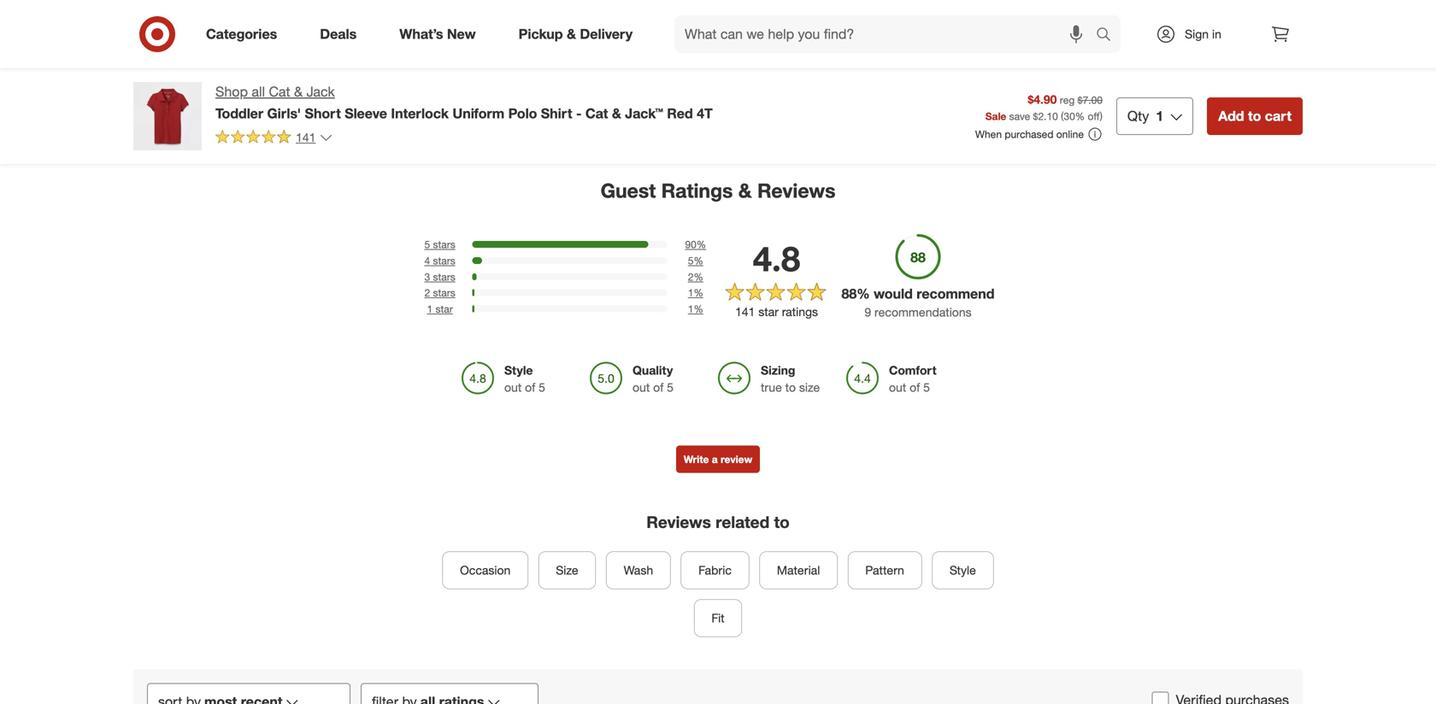 Task type: describe. For each thing, give the bounding box(es) containing it.
vary inside fruit of the loom boys' 5pk breathable micro- mesh boxer briefs - colors may vary xl
[[906, 46, 929, 61]]

wash
[[624, 563, 653, 578]]

would
[[874, 286, 913, 302]]

what's new
[[400, 26, 476, 42]]

jack
[[307, 83, 335, 100]]

fruit for fruit of the loom boys' 5pk stretch true comfort boxer briefs - colors may vary l
[[493, 1, 516, 16]]

briefs inside 'fruit of the loom boys' 5pk stretch true comfort boxer briefs - colors may vary l'
[[527, 31, 559, 46]]

stars for 3 stars
[[433, 270, 456, 283]]

shop all cat & jack toddler girls' short sleeve interlock uniform polo shirt - cat & jack™ red 4t
[[215, 83, 713, 122]]

when purchased online
[[976, 128, 1084, 141]]

comfort
[[583, 16, 628, 31]]

2.10
[[1038, 110, 1058, 123]]

colors inside fruit of the loom boys' bonus pack 7 boxer briefs - colors may vary l sponsored
[[186, 31, 221, 46]]

4.8
[[753, 238, 801, 280]]

the for boxer
[[1231, 1, 1248, 16]]

breathable
[[865, 16, 923, 31]]

off
[[1088, 110, 1100, 123]]

boxer inside fruit of the loom boys' 5pk boxer briefs - colors may vary m(10-12)
[[1214, 16, 1245, 31]]

boxer inside 'fruit of the loom boys' 5pk stretch true comfort boxer briefs - colors may vary l'
[[493, 31, 524, 46]]

fruit of the loom boys' 5pk stretch true comfort boxer briefs - colors may vary l link
[[493, 0, 633, 61]]

% for 1 star
[[694, 303, 704, 316]]

short
[[305, 105, 341, 122]]

pickup & delivery link
[[504, 15, 654, 53]]

boys' for fruit of the loom boys' 5pk boxer briefs - colors may vary m(10-12)
[[1285, 1, 1315, 16]]

5t inside oshkosh b'gosh toddler boys' corduroy overalls - brown 5t sponsored
[[705, 31, 718, 46]]

boxer inside fruit of the loom boys' bonus pack 7 boxer briefs - colors may vary l sponsored
[[221, 16, 253, 31]]

m(10-
[[1243, 31, 1274, 46]]

uniform
[[453, 105, 505, 122]]

of inside fruit of the loom boys' 5pk boxer briefs - colors may vary m(10-12)
[[1217, 1, 1228, 16]]

oshkosh b'gosh toddler girls' sherpa lined corduroy jacket - pink 5t link
[[318, 0, 458, 59]]

pack
[[181, 16, 208, 31]]

guest ratings & reviews
[[601, 179, 836, 203]]

xl
[[932, 46, 946, 61]]

pink
[[417, 31, 440, 46]]

online
[[1057, 128, 1084, 141]]

save
[[1010, 110, 1031, 123]]

141 for 141 star ratings
[[735, 304, 755, 319]]

material button
[[760, 552, 838, 589]]

jacket
[[371, 31, 406, 46]]

recommendations
[[875, 305, 972, 320]]

may inside fruit of the loom boys' 5pk breathable micro- mesh boxer briefs - colors may vary xl
[[880, 46, 902, 61]]

of
[[171, 1, 183, 16]]

of inside comfort out of 5
[[910, 380, 920, 395]]

2 for 2 stars
[[425, 287, 430, 299]]

5t inside oshkosh b'gosh toddler girls' sherpa lined corduroy jacket - pink 5t
[[444, 31, 457, 46]]

size
[[556, 563, 579, 578]]

categories link
[[192, 15, 299, 53]]

style
[[505, 363, 533, 378]]

141 link
[[215, 129, 333, 149]]

sponsored down breathable
[[841, 46, 892, 59]]

oshkosh b'gosh toddler boys' corduroy overalls - brown 5t sponsored
[[667, 1, 804, 59]]

1 % for stars
[[688, 287, 704, 299]]

sizing true to size
[[761, 363, 820, 395]]

fruit of the loom boys' 5pk boxer briefs - colors may vary m(10-12) link
[[1190, 0, 1331, 59]]

3 stars
[[425, 270, 456, 283]]

stretch
[[516, 16, 554, 31]]

fit
[[712, 611, 725, 626]]

of inside 'fruit of the loom boys' 5pk stretch true comfort boxer briefs - colors may vary l'
[[520, 1, 530, 16]]

style button
[[932, 552, 994, 589]]

review
[[721, 453, 753, 466]]

new
[[447, 26, 476, 42]]

pickup & delivery
[[519, 26, 633, 42]]

the for of
[[187, 1, 207, 16]]

- inside shop all cat & jack toddler girls' short sleeve interlock uniform polo shirt - cat & jack™ red 4t
[[576, 105, 582, 122]]

of inside quality out of 5
[[653, 380, 664, 395]]

guest
[[601, 179, 656, 203]]

1 % for star
[[688, 303, 704, 316]]

of inside style out of 5
[[525, 380, 535, 395]]

deals
[[320, 26, 357, 42]]

0 vertical spatial reviews
[[758, 179, 836, 203]]

5 stars
[[425, 238, 456, 251]]

qty
[[1128, 108, 1149, 124]]

reviews related to
[[647, 513, 790, 532]]

boys' inside "oshkosh b'gosh toddler boys' jumpsuit - blue 5t sponsored"
[[1016, 29, 1046, 44]]

delivery
[[580, 26, 633, 42]]

sleeve
[[345, 105, 387, 122]]

interlock
[[391, 105, 449, 122]]

What can we help you find? suggestions appear below search field
[[675, 15, 1100, 53]]

red
[[667, 105, 693, 122]]

5pk for stretch
[[493, 16, 512, 31]]

briefs inside fruit of the loom boys' 5pk breathable micro- mesh boxer briefs - colors may vary xl
[[909, 31, 940, 46]]

boxer inside fruit of the loom boys' 5pk breathable micro- mesh boxer briefs - colors may vary xl
[[874, 31, 906, 46]]

- inside "oshkosh b'gosh toddler boys' jumpsuit - blue 5t sponsored"
[[1101, 29, 1106, 44]]

sponsored inside oshkosh b'gosh toddler boys' corduroy overalls - brown 5t sponsored
[[667, 46, 718, 59]]

to for reviews related to
[[774, 513, 790, 532]]

toddler for lined
[[411, 1, 451, 16]]

30
[[1064, 110, 1076, 123]]

boys' for fruit of the loom boys' 5pk breathable micro- mesh boxer briefs - colors may vary xl
[[940, 1, 969, 16]]

oshkosh for sherpa
[[318, 1, 367, 16]]

search button
[[1089, 15, 1130, 56]]

fabric button
[[681, 552, 749, 589]]

of inside fruit of the loom boys' 5pk breathable micro- mesh boxer briefs - colors may vary xl
[[869, 1, 879, 16]]

vary inside fruit of the loom boys' 5pk boxer briefs - colors may vary m(10-12)
[[1216, 31, 1239, 46]]

colors inside fruit of the loom boys' 5pk breathable micro- mesh boxer briefs - colors may vary xl
[[841, 46, 876, 61]]

1 vertical spatial cat
[[586, 105, 608, 122]]

$4.90 reg $7.00 sale save $ 2.10 ( 30 % off )
[[986, 92, 1103, 123]]

4t
[[697, 105, 713, 122]]

stars for 2 stars
[[433, 287, 456, 299]]

corduroy inside oshkosh b'gosh toddler girls' sherpa lined corduroy jacket - pink 5t
[[318, 31, 368, 46]]

reg
[[1060, 94, 1075, 107]]

polo
[[508, 105, 537, 122]]

colors inside fruit of the loom boys' 5pk boxer briefs - colors may vary m(10-12)
[[1291, 16, 1326, 31]]

loom for 7
[[210, 1, 241, 16]]

4
[[425, 254, 430, 267]]

9
[[865, 305, 871, 320]]

micro-
[[926, 16, 961, 31]]

jack™
[[625, 105, 663, 122]]

5 for quality out of 5
[[667, 380, 674, 395]]

purchased
[[1005, 128, 1054, 141]]

write a review button
[[676, 446, 760, 473]]

colors inside 'fruit of the loom boys' 5pk stretch true comfort boxer briefs - colors may vary l'
[[570, 31, 605, 46]]

(
[[1061, 110, 1064, 123]]

true
[[558, 16, 580, 31]]

true
[[761, 380, 782, 395]]

size
[[799, 380, 820, 395]]

qty 1
[[1128, 108, 1164, 124]]

sponsored inside fruit of the loom boys' bonus pack 7 boxer briefs - colors may vary l sponsored
[[144, 46, 194, 59]]

l inside 'fruit of the loom boys' 5pk stretch true comfort boxer briefs - colors may vary l'
[[519, 46, 526, 61]]

oshkosh for jumpsuit
[[1016, 14, 1064, 29]]

what's
[[400, 26, 443, 42]]

sale
[[986, 110, 1007, 123]]

blue
[[1109, 29, 1134, 44]]



Task type: locate. For each thing, give the bounding box(es) containing it.
stars up 4 stars
[[433, 238, 456, 251]]

cat right 'all'
[[269, 83, 290, 100]]

5t right pink
[[444, 31, 457, 46]]

out inside style out of 5
[[505, 380, 522, 395]]

0 horizontal spatial reviews
[[647, 513, 711, 532]]

search
[[1089, 27, 1130, 44]]

5t
[[1137, 29, 1150, 44], [444, 31, 457, 46], [705, 31, 718, 46]]

star for 1
[[436, 303, 453, 316]]

5 inside comfort out of 5
[[924, 380, 930, 395]]

loom for micro-
[[906, 1, 936, 16]]

% for 4 stars
[[694, 254, 704, 267]]

oshkosh b'gosh toddler girls' sherpa lined corduroy jacket - pink 5t
[[318, 1, 457, 46]]

star
[[436, 303, 453, 316], [759, 304, 779, 319]]

material
[[777, 563, 820, 578]]

to for sizing true to size
[[786, 380, 796, 395]]

fruit of the loom boys' 5pk stretch true comfort boxer briefs - colors may vary l
[[493, 1, 631, 61]]

0 horizontal spatial l
[[277, 31, 284, 46]]

0 horizontal spatial oshkosh
[[318, 1, 367, 16]]

1 horizontal spatial star
[[759, 304, 779, 319]]

stars down 4 stars
[[433, 270, 456, 283]]

b'gosh inside "oshkosh b'gosh toddler boys' jumpsuit - blue 5t sponsored"
[[1068, 14, 1106, 29]]

out inside comfort out of 5
[[889, 380, 907, 395]]

oshkosh for corduroy
[[667, 1, 716, 16]]

sponsored down bonus
[[144, 46, 194, 59]]

boys' inside oshkosh b'gosh toddler boys' corduroy overalls - brown 5t sponsored
[[667, 16, 697, 31]]

2 horizontal spatial oshkosh
[[1016, 14, 1064, 29]]

when
[[976, 128, 1002, 141]]

4 fruit from the left
[[1190, 1, 1214, 16]]

star down "2 stars"
[[436, 303, 453, 316]]

a
[[712, 453, 718, 466]]

fruit inside fruit of the loom boys' 5pk breathable micro- mesh boxer briefs - colors may vary xl
[[841, 1, 865, 16]]

briefs
[[1248, 16, 1280, 31], [144, 31, 175, 46], [527, 31, 559, 46], [909, 31, 940, 46]]

jumpsuit
[[1049, 29, 1098, 44]]

l left deals
[[277, 31, 284, 46]]

2 the from the left
[[882, 1, 902, 16]]

1 horizontal spatial cat
[[586, 105, 608, 122]]

overalls
[[753, 16, 796, 31]]

the inside fruit of the loom boys' 5pk boxer briefs - colors may vary m(10-12)
[[1231, 1, 1248, 16]]

loom inside fruit of the loom boys' 5pk breathable micro- mesh boxer briefs - colors may vary xl
[[906, 1, 936, 16]]

may inside 'fruit of the loom boys' 5pk stretch true comfort boxer briefs - colors may vary l'
[[608, 31, 631, 46]]

3 out from the left
[[889, 380, 907, 395]]

5pk for boxer
[[1190, 16, 1210, 31]]

vary inside fruit of the loom boys' bonus pack 7 boxer briefs - colors may vary l sponsored
[[250, 31, 274, 46]]

toddler for -
[[1109, 14, 1149, 29]]

5pk inside 'fruit of the loom boys' 5pk stretch true comfort boxer briefs - colors may vary l'
[[493, 16, 512, 31]]

boys' up xl
[[940, 1, 969, 16]]

- inside fruit of the loom boys' 5pk boxer briefs - colors may vary m(10-12)
[[1283, 16, 1288, 31]]

5
[[425, 238, 430, 251], [688, 254, 694, 267], [539, 380, 545, 395], [667, 380, 674, 395], [924, 380, 930, 395]]

1 the from the left
[[533, 1, 550, 16]]

fruit of the loom boys' 5pk breathable micro- mesh boxer briefs - colors may vary xl
[[841, 1, 969, 61]]

0 horizontal spatial star
[[436, 303, 453, 316]]

141 for 141
[[296, 130, 316, 145]]

categories
[[206, 26, 277, 42]]

1 horizontal spatial 141
[[735, 304, 755, 319]]

% for 2 stars
[[694, 287, 704, 299]]

1 vertical spatial to
[[786, 380, 796, 395]]

12)
[[1274, 31, 1291, 46]]

1 the from the left
[[187, 1, 207, 16]]

star left ratings
[[759, 304, 779, 319]]

b'gosh
[[370, 1, 408, 16], [719, 1, 757, 16], [1068, 14, 1106, 29]]

corduroy inside oshkosh b'gosh toddler boys' corduroy overalls - brown 5t sponsored
[[700, 16, 750, 31]]

pattern button
[[848, 552, 922, 589]]

the inside fruit of the loom boys' 5pk breathable micro- mesh boxer briefs - colors may vary xl
[[882, 1, 902, 16]]

141 down short
[[296, 130, 316, 145]]

boys' up categories
[[244, 1, 274, 16]]

ratings
[[782, 304, 818, 319]]

2 horizontal spatial 5pk
[[1190, 16, 1210, 31]]

to inside button
[[1248, 108, 1262, 124]]

5pk for breathable
[[841, 16, 861, 31]]

- inside fruit of the loom boys' bonus pack 7 boxer briefs - colors may vary l sponsored
[[178, 31, 183, 46]]

cat right shirt
[[586, 105, 608, 122]]

5pk inside fruit of the loom boys' 5pk boxer briefs - colors may vary m(10-12)
[[1190, 16, 1210, 31]]

1 loom from the left
[[210, 1, 241, 16]]

corduroy left 'overalls'
[[700, 16, 750, 31]]

vary left xl
[[906, 46, 929, 61]]

1 vertical spatial girls'
[[267, 105, 301, 122]]

girls' inside shop all cat & jack toddler girls' short sleeve interlock uniform polo shirt - cat & jack™ red 4t
[[267, 105, 301, 122]]

5 for comfort out of 5
[[924, 380, 930, 395]]

1 horizontal spatial out
[[633, 380, 650, 395]]

- inside oshkosh b'gosh toddler boys' corduroy overalls - brown 5t sponsored
[[799, 16, 804, 31]]

90 %
[[685, 238, 706, 251]]

loom for true
[[554, 1, 584, 16]]

boys' left the jumpsuit
[[1016, 29, 1046, 44]]

the inside fruit of the loom boys' bonus pack 7 boxer briefs - colors may vary l sponsored
[[187, 1, 207, 16]]

out
[[505, 380, 522, 395], [633, 380, 650, 395], [889, 380, 907, 395]]

1
[[1156, 108, 1164, 124], [688, 287, 694, 299], [427, 303, 433, 316], [688, 303, 694, 316]]

2 horizontal spatial b'gosh
[[1068, 14, 1106, 29]]

fruit for fruit of the loom boys' 5pk breathable micro- mesh boxer briefs - colors may vary xl
[[841, 1, 865, 16]]

0 horizontal spatial cat
[[269, 83, 290, 100]]

1 vertical spatial 1 %
[[688, 303, 704, 316]]

3 5pk from the left
[[1190, 16, 1210, 31]]

boys' right delivery at the left of page
[[667, 16, 697, 31]]

to
[[1248, 108, 1262, 124], [786, 380, 796, 395], [774, 513, 790, 532]]

may inside fruit of the loom boys' bonus pack 7 boxer briefs - colors may vary l sponsored
[[224, 31, 247, 46]]

girls' inside oshkosh b'gosh toddler girls' sherpa lined corduroy jacket - pink 5t
[[318, 16, 346, 31]]

0 horizontal spatial out
[[505, 380, 522, 395]]

loom inside fruit of the loom boys' bonus pack 7 boxer briefs - colors may vary l sponsored
[[210, 1, 241, 16]]

& inside 'link'
[[567, 26, 576, 42]]

% for 3 stars
[[694, 270, 704, 283]]

2 down "3"
[[425, 287, 430, 299]]

sponsored up '$4.90'
[[1016, 44, 1066, 57]]

toddler inside oshkosh b'gosh toddler girls' sherpa lined corduroy jacket - pink 5t
[[411, 1, 451, 16]]

loom up pickup & delivery
[[554, 1, 584, 16]]

out for style out of 5
[[505, 380, 522, 395]]

5 %
[[688, 254, 704, 267]]

1 horizontal spatial oshkosh
[[667, 1, 716, 16]]

may left m(10-
[[1190, 31, 1213, 46]]

1 vertical spatial 141
[[735, 304, 755, 319]]

1 horizontal spatial l
[[519, 46, 526, 61]]

of up mesh
[[869, 1, 879, 16]]

write
[[684, 453, 709, 466]]

briefs inside fruit of the loom boys' bonus pack 7 boxer briefs - colors may vary l sponsored
[[144, 31, 175, 46]]

% inside $4.90 reg $7.00 sale save $ 2.10 ( 30 % off )
[[1076, 110, 1085, 123]]

0 vertical spatial to
[[1248, 108, 1262, 124]]

corduroy left jacket on the left top of page
[[318, 31, 368, 46]]

loom up m(10-
[[1251, 1, 1282, 16]]

boys' inside fruit of the loom boys' bonus pack 7 boxer briefs - colors may vary l sponsored
[[244, 1, 274, 16]]

fruit for fruit of the loom boys' bonus pack 7 boxer briefs - colors may vary l sponsored
[[144, 1, 167, 16]]

boys' inside 'fruit of the loom boys' 5pk stretch true comfort boxer briefs - colors may vary l'
[[588, 1, 617, 16]]

4 stars from the top
[[433, 287, 456, 299]]

pattern
[[866, 563, 905, 578]]

0 horizontal spatial girls'
[[267, 105, 301, 122]]

% inside 88 % would recommend 9 recommendations
[[857, 286, 870, 302]]

5 inside quality out of 5
[[667, 380, 674, 395]]

141 left ratings
[[735, 304, 755, 319]]

of down comfort
[[910, 380, 920, 395]]

2 down 5 %
[[688, 270, 694, 283]]

stars for 5 stars
[[433, 238, 456, 251]]

0 horizontal spatial the
[[187, 1, 207, 16]]

out for comfort out of 5
[[889, 380, 907, 395]]

oshkosh inside oshkosh b'gosh toddler boys' corduroy overalls - brown 5t sponsored
[[667, 1, 716, 16]]

of down style
[[525, 380, 535, 395]]

mesh
[[841, 31, 871, 46]]

toddler inside oshkosh b'gosh toddler boys' corduroy overalls - brown 5t sponsored
[[760, 1, 800, 16]]

2 the from the left
[[1231, 1, 1248, 16]]

0 vertical spatial cat
[[269, 83, 290, 100]]

3 stars from the top
[[433, 270, 456, 283]]

the inside 'fruit of the loom boys' 5pk stretch true comfort boxer briefs - colors may vary l'
[[533, 1, 550, 16]]

2 stars from the top
[[433, 254, 456, 267]]

oshkosh left the "search"
[[1016, 14, 1064, 29]]

vary right 7
[[250, 31, 274, 46]]

stars for 4 stars
[[433, 254, 456, 267]]

size button
[[539, 552, 596, 589]]

the
[[187, 1, 207, 16], [882, 1, 902, 16]]

0 horizontal spatial 5t
[[444, 31, 457, 46]]

0 horizontal spatial 5pk
[[493, 16, 512, 31]]

to left size
[[786, 380, 796, 395]]

deals link
[[305, 15, 378, 53]]

out down quality
[[633, 380, 650, 395]]

5 inside style out of 5
[[539, 380, 545, 395]]

toddler for overalls
[[760, 1, 800, 16]]

0 vertical spatial 2
[[688, 270, 694, 283]]

5t right brown
[[705, 31, 718, 46]]

shirt
[[541, 105, 572, 122]]

1 horizontal spatial b'gosh
[[719, 1, 757, 16]]

5pk left in
[[1190, 16, 1210, 31]]

sizing
[[761, 363, 796, 378]]

lined
[[391, 16, 421, 31]]

loom for briefs
[[1251, 1, 1282, 16]]

out down style
[[505, 380, 522, 395]]

reviews up 4.8
[[758, 179, 836, 203]]

sign
[[1185, 27, 1209, 41]]

b'gosh for jumpsuit
[[1068, 14, 1106, 29]]

fruit for fruit of the loom boys' 5pk boxer briefs - colors may vary m(10-12)
[[1190, 1, 1214, 16]]

Verified purchases checkbox
[[1152, 692, 1169, 705]]

comfort
[[889, 363, 937, 378]]

2 horizontal spatial out
[[889, 380, 907, 395]]

the up m(10-
[[1231, 1, 1248, 16]]

girls' left sherpa
[[318, 16, 346, 31]]

1 out from the left
[[505, 380, 522, 395]]

1 horizontal spatial 5t
[[705, 31, 718, 46]]

1 5pk from the left
[[493, 16, 512, 31]]

1 vertical spatial 2
[[425, 287, 430, 299]]

boys' up the 12)
[[1285, 1, 1315, 16]]

occasion
[[460, 563, 511, 578]]

1 1 % from the top
[[688, 287, 704, 299]]

3 fruit from the left
[[841, 1, 865, 16]]

5pk left breathable
[[841, 16, 861, 31]]

toddler inside "oshkosh b'gosh toddler boys' jumpsuit - blue 5t sponsored"
[[1109, 14, 1149, 29]]

0 vertical spatial girls'
[[318, 16, 346, 31]]

the for of
[[882, 1, 902, 16]]

girls'
[[318, 16, 346, 31], [267, 105, 301, 122]]

out for quality out of 5
[[633, 380, 650, 395]]

to inside sizing true to size
[[786, 380, 796, 395]]

girls' up 141 link
[[267, 105, 301, 122]]

vary up polo
[[493, 46, 516, 61]]

5t right blue
[[1137, 29, 1150, 44]]

0 horizontal spatial the
[[533, 1, 550, 16]]

boys' up delivery at the left of page
[[588, 1, 617, 16]]

1 horizontal spatial 2
[[688, 270, 694, 283]]

the for stretch
[[533, 1, 550, 16]]

b'gosh for corduroy
[[719, 1, 757, 16]]

90
[[685, 238, 697, 251]]

stars down 3 stars
[[433, 287, 456, 299]]

reviews up the fabric
[[647, 513, 711, 532]]

vary inside 'fruit of the loom boys' 5pk stretch true comfort boxer briefs - colors may vary l'
[[493, 46, 516, 61]]

1 horizontal spatial reviews
[[758, 179, 836, 203]]

star for 141
[[759, 304, 779, 319]]

may inside fruit of the loom boys' 5pk boxer briefs - colors may vary m(10-12)
[[1190, 31, 1213, 46]]

fruit inside fruit of the loom boys' bonus pack 7 boxer briefs - colors may vary l sponsored
[[144, 1, 167, 16]]

style out of 5
[[505, 363, 545, 395]]

1 horizontal spatial 5pk
[[841, 16, 861, 31]]

2 5pk from the left
[[841, 16, 861, 31]]

88 % would recommend 9 recommendations
[[842, 286, 995, 320]]

the right of
[[187, 1, 207, 16]]

1 horizontal spatial corduroy
[[700, 16, 750, 31]]

loom up xl
[[906, 1, 936, 16]]

$4.90
[[1028, 92, 1057, 107]]

- inside fruit of the loom boys' 5pk breathable micro- mesh boxer briefs - colors may vary xl
[[944, 31, 948, 46]]

stars
[[433, 238, 456, 251], [433, 254, 456, 267], [433, 270, 456, 283], [433, 287, 456, 299]]

bonus
[[144, 16, 178, 31]]

fruit inside 'fruit of the loom boys' 5pk stretch true comfort boxer briefs - colors may vary l'
[[493, 1, 516, 16]]

2 1 % from the top
[[688, 303, 704, 316]]

sponsored inside "oshkosh b'gosh toddler boys' jumpsuit - blue 5t sponsored"
[[1016, 44, 1066, 57]]

ratings
[[661, 179, 733, 203]]

boys' for fruit of the loom boys' bonus pack 7 boxer briefs - colors may vary l sponsored
[[244, 1, 274, 16]]

out inside quality out of 5
[[633, 380, 650, 395]]

loom inside 'fruit of the loom boys' 5pk stretch true comfort boxer briefs - colors may vary l'
[[554, 1, 584, 16]]

oshkosh up brown
[[667, 1, 716, 16]]

out down comfort
[[889, 380, 907, 395]]

what's new link
[[385, 15, 497, 53]]

write a review
[[684, 453, 753, 466]]

boys' inside fruit of the loom boys' 5pk breathable micro- mesh boxer briefs - colors may vary xl
[[940, 1, 969, 16]]

5pk left stretch
[[493, 16, 512, 31]]

vary left m(10-
[[1216, 31, 1239, 46]]

stars down the 5 stars
[[433, 254, 456, 267]]

$7.00
[[1078, 94, 1103, 107]]

2 out from the left
[[633, 380, 650, 395]]

sherpa
[[349, 16, 388, 31]]

$
[[1033, 110, 1038, 123]]

oshkosh inside "oshkosh b'gosh toddler boys' jumpsuit - blue 5t sponsored"
[[1016, 14, 1064, 29]]

1 horizontal spatial the
[[882, 1, 902, 16]]

may down breathable
[[880, 46, 902, 61]]

add to cart button
[[1208, 97, 1303, 135]]

may right 7
[[224, 31, 247, 46]]

0 vertical spatial 141
[[296, 130, 316, 145]]

2 stars
[[425, 287, 456, 299]]

boxer
[[221, 16, 253, 31], [1214, 16, 1245, 31], [493, 31, 524, 46], [874, 31, 906, 46]]

may right true
[[608, 31, 631, 46]]

shop
[[215, 83, 248, 100]]

- inside 'fruit of the loom boys' 5pk stretch true comfort boxer briefs - colors may vary l'
[[562, 31, 567, 46]]

1 horizontal spatial girls'
[[318, 16, 346, 31]]

2 %
[[688, 270, 704, 283]]

0 horizontal spatial 141
[[296, 130, 316, 145]]

% for 5 stars
[[697, 238, 706, 251]]

the up the pickup
[[533, 1, 550, 16]]

3
[[425, 270, 430, 283]]

2 horizontal spatial 5t
[[1137, 29, 1150, 44]]

5pk
[[493, 16, 512, 31], [841, 16, 861, 31], [1190, 16, 1210, 31]]

of up the pickup
[[520, 1, 530, 16]]

88
[[842, 286, 857, 302]]

2 loom from the left
[[554, 1, 584, 16]]

sign in
[[1185, 27, 1222, 41]]

oshkosh up deals
[[318, 1, 367, 16]]

0 vertical spatial 1 %
[[688, 287, 704, 299]]

141 star ratings
[[735, 304, 818, 319]]

b'gosh inside oshkosh b'gosh toddler girls' sherpa lined corduroy jacket - pink 5t
[[370, 1, 408, 16]]

3 loom from the left
[[906, 1, 936, 16]]

1 stars from the top
[[433, 238, 456, 251]]

vary
[[250, 31, 274, 46], [1216, 31, 1239, 46], [493, 46, 516, 61], [906, 46, 929, 61]]

recommend
[[917, 286, 995, 302]]

loom inside fruit of the loom boys' 5pk boxer briefs - colors may vary m(10-12)
[[1251, 1, 1282, 16]]

5t inside "oshkosh b'gosh toddler boys' jumpsuit - blue 5t sponsored"
[[1137, 29, 1150, 44]]

5pk inside fruit of the loom boys' 5pk breathable micro- mesh boxer briefs - colors may vary xl
[[841, 16, 861, 31]]

0 horizontal spatial corduroy
[[318, 31, 368, 46]]

fit button
[[694, 600, 742, 637]]

briefs inside fruit of the loom boys' 5pk boxer briefs - colors may vary m(10-12)
[[1248, 16, 1280, 31]]

add
[[1219, 108, 1245, 124]]

quality out of 5
[[633, 363, 674, 395]]

sponsored up red
[[667, 46, 718, 59]]

quality
[[633, 363, 673, 378]]

to right add
[[1248, 108, 1262, 124]]

the left micro-
[[882, 1, 902, 16]]

2 fruit from the left
[[493, 1, 516, 16]]

0 horizontal spatial 2
[[425, 287, 430, 299]]

toddler inside shop all cat & jack toddler girls' short sleeve interlock uniform polo shirt - cat & jack™ red 4t
[[215, 105, 263, 122]]

1 fruit from the left
[[144, 1, 167, 16]]

b'gosh inside oshkosh b'gosh toddler boys' corduroy overalls - brown 5t sponsored
[[719, 1, 757, 16]]

fabric
[[699, 563, 732, 578]]

1 horizontal spatial the
[[1231, 1, 1248, 16]]

5 for style out of 5
[[539, 380, 545, 395]]

add to cart
[[1219, 108, 1292, 124]]

- inside oshkosh b'gosh toddler girls' sherpa lined corduroy jacket - pink 5t
[[409, 31, 414, 46]]

boys' inside fruit of the loom boys' 5pk boxer briefs - colors may vary m(10-12)
[[1285, 1, 1315, 16]]

all
[[252, 83, 265, 100]]

boys' for fruit of the loom boys' 5pk stretch true comfort boxer briefs - colors may vary l
[[588, 1, 617, 16]]

pickup
[[519, 26, 563, 42]]

2 vertical spatial to
[[774, 513, 790, 532]]

l down the pickup
[[519, 46, 526, 61]]

b'gosh for sherpa
[[370, 1, 408, 16]]

of down quality
[[653, 380, 664, 395]]

2 for 2 %
[[688, 270, 694, 283]]

7
[[211, 16, 218, 31]]

%
[[1076, 110, 1085, 123], [697, 238, 706, 251], [694, 254, 704, 267], [694, 270, 704, 283], [857, 286, 870, 302], [694, 287, 704, 299], [694, 303, 704, 316]]

image of toddler girls' short sleeve interlock uniform polo shirt - cat & jack™ red 4t image
[[133, 82, 202, 150]]

oshkosh inside oshkosh b'gosh toddler girls' sherpa lined corduroy jacket - pink 5t
[[318, 1, 367, 16]]

brown
[[667, 31, 701, 46]]

loom up categories
[[210, 1, 241, 16]]

in
[[1212, 27, 1222, 41]]

fruit inside fruit of the loom boys' 5pk boxer briefs - colors may vary m(10-12)
[[1190, 1, 1214, 16]]

0 horizontal spatial b'gosh
[[370, 1, 408, 16]]

2
[[688, 270, 694, 283], [425, 287, 430, 299]]

to right related
[[774, 513, 790, 532]]

4 loom from the left
[[1251, 1, 1282, 16]]

1 vertical spatial reviews
[[647, 513, 711, 532]]

of up in
[[1217, 1, 1228, 16]]

l inside fruit of the loom boys' bonus pack 7 boxer briefs - colors may vary l sponsored
[[277, 31, 284, 46]]



Task type: vqa. For each thing, say whether or not it's contained in the screenshot.
Cuisinart Green And White 5Qt Salad Spinner image
no



